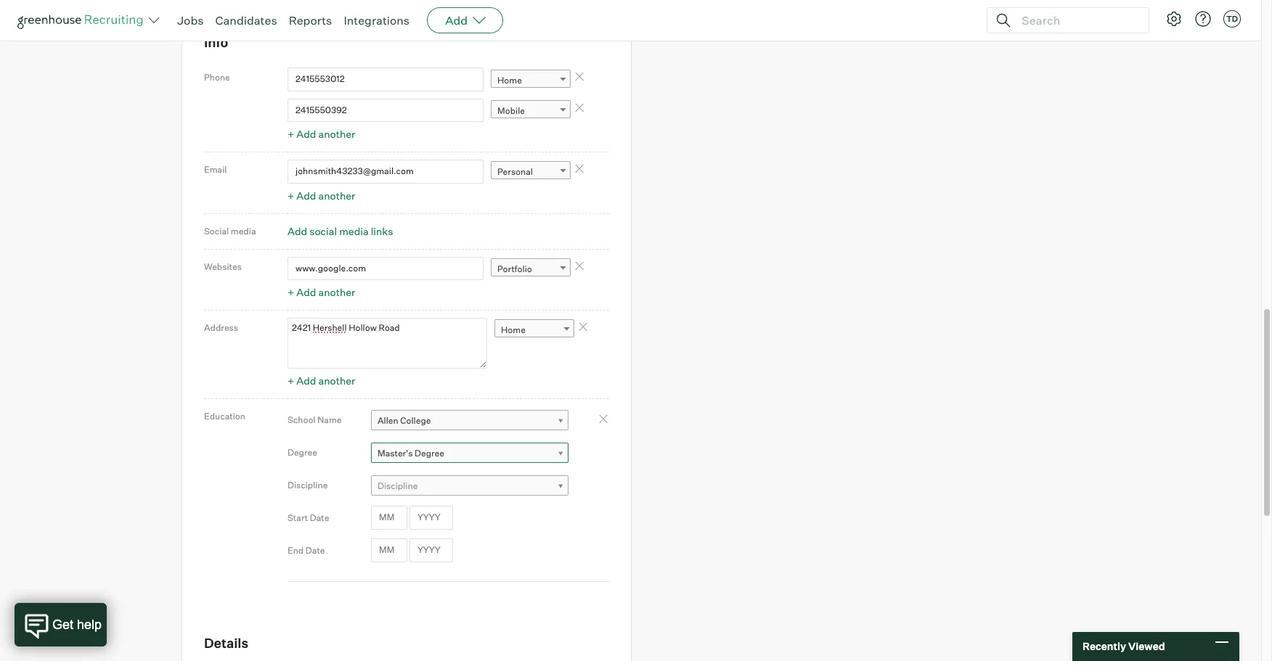 Task type: describe. For each thing, give the bounding box(es) containing it.
college
[[400, 415, 431, 426]]

jobs link
[[177, 13, 204, 28]]

candidates
[[215, 13, 277, 28]]

discipline link
[[371, 475, 568, 496]]

add inside add popup button
[[445, 13, 468, 28]]

mobile
[[497, 105, 525, 116]]

mobile link
[[491, 100, 571, 121]]

+ add another for address
[[288, 375, 355, 387]]

home for the topmost home link
[[497, 74, 522, 85]]

education
[[204, 411, 245, 422]]

reports
[[289, 13, 332, 28]]

td button
[[1220, 7, 1244, 30]]

master's degree
[[378, 448, 444, 459]]

+ add another for email
[[288, 189, 355, 201]]

+ for phone
[[288, 128, 294, 140]]

+ add another for phone
[[288, 128, 355, 140]]

0 horizontal spatial media
[[231, 225, 256, 236]]

0 horizontal spatial discipline
[[288, 480, 328, 491]]

portfolio
[[497, 263, 532, 274]]

allen college
[[378, 415, 431, 426]]

+ for address
[[288, 375, 294, 387]]

websites element
[[288, 257, 609, 303]]

mm text field for start date
[[371, 506, 407, 530]]

master's degree link
[[371, 443, 568, 464]]

phone
[[204, 72, 230, 83]]

allen college link
[[371, 410, 568, 431]]

start date
[[288, 513, 329, 523]]

add button
[[427, 7, 503, 33]]

add social media links
[[288, 225, 393, 237]]

integrations link
[[344, 13, 410, 28]]

name
[[317, 415, 342, 425]]

date for end date
[[306, 545, 325, 556]]

integrations
[[344, 13, 410, 28]]

mm text field for end date
[[371, 539, 407, 562]]

recently viewed
[[1083, 641, 1165, 653]]

td
[[1226, 14, 1238, 24]]

another for phone
[[318, 128, 355, 140]]

info
[[204, 34, 228, 50]]

1 horizontal spatial degree
[[415, 448, 444, 459]]

+ add another link for websites
[[288, 286, 355, 298]]

personal link
[[491, 161, 571, 183]]

0 horizontal spatial degree
[[288, 447, 317, 458]]

social media
[[204, 225, 256, 236]]



Task type: vqa. For each thing, say whether or not it's contained in the screenshot.


Task type: locate. For each thing, give the bounding box(es) containing it.
1 horizontal spatial discipline
[[378, 480, 418, 491]]

+ inside websites element
[[288, 286, 294, 298]]

MM text field
[[371, 506, 407, 530], [371, 539, 407, 562]]

date right start
[[310, 513, 329, 523]]

0 vertical spatial home
[[497, 74, 522, 85]]

YYYY text field
[[409, 506, 453, 530], [409, 539, 453, 562]]

1 yyyy text field from the top
[[409, 506, 453, 530]]

degree down school
[[288, 447, 317, 458]]

address
[[204, 322, 238, 333]]

1 + add another link from the top
[[288, 128, 355, 140]]

greenhouse recruiting image
[[17, 12, 148, 29]]

degree
[[288, 447, 317, 458], [415, 448, 444, 459]]

candidates link
[[215, 13, 277, 28]]

email
[[204, 164, 227, 175]]

allen
[[378, 415, 398, 426]]

+ for email
[[288, 189, 294, 201]]

yyyy text field for start date
[[409, 506, 453, 530]]

None text field
[[288, 68, 484, 91], [288, 318, 487, 369], [288, 68, 484, 91], [288, 318, 487, 369]]

+ add another inside websites element
[[288, 286, 355, 298]]

add for websites
[[296, 286, 316, 298]]

home up "mobile"
[[497, 74, 522, 85]]

add social media links link
[[288, 225, 393, 237]]

3 another from the top
[[318, 286, 355, 298]]

4 + add another link from the top
[[288, 375, 355, 387]]

2 + add another from the top
[[288, 189, 355, 201]]

school
[[288, 415, 316, 425]]

+ add another link for phone
[[288, 128, 355, 140]]

add for phone
[[296, 128, 316, 140]]

2 + add another link from the top
[[288, 189, 355, 201]]

another for email
[[318, 189, 355, 201]]

+ add another link for address
[[288, 375, 355, 387]]

Search text field
[[1018, 10, 1136, 31]]

1 vertical spatial mm text field
[[371, 539, 407, 562]]

discipline
[[288, 480, 328, 491], [378, 480, 418, 491]]

1 + add another from the top
[[288, 128, 355, 140]]

home link down portfolio link
[[494, 320, 574, 341]]

1 another from the top
[[318, 128, 355, 140]]

jobs
[[177, 13, 204, 28]]

end date
[[288, 545, 325, 556]]

0 vertical spatial date
[[310, 513, 329, 523]]

media left links
[[339, 225, 369, 237]]

master's
[[378, 448, 413, 459]]

start
[[288, 513, 308, 523]]

3 + add another link from the top
[[288, 286, 355, 298]]

1 vertical spatial home
[[501, 325, 526, 336]]

+ add another
[[288, 128, 355, 140], [288, 189, 355, 201], [288, 286, 355, 298], [288, 375, 355, 387]]

media right social
[[231, 225, 256, 236]]

date for start date
[[310, 513, 329, 523]]

3 + from the top
[[288, 286, 294, 298]]

another for websites
[[318, 286, 355, 298]]

media
[[339, 225, 369, 237], [231, 225, 256, 236]]

date
[[310, 513, 329, 523], [306, 545, 325, 556]]

+ add another for websites
[[288, 286, 355, 298]]

+ add another link inside websites element
[[288, 286, 355, 298]]

td button
[[1223, 10, 1241, 28]]

1 + from the top
[[288, 128, 294, 140]]

end
[[288, 545, 304, 556]]

discipline inside "link"
[[378, 480, 418, 491]]

date right end
[[306, 545, 325, 556]]

configure image
[[1165, 10, 1183, 28]]

None text field
[[288, 99, 484, 122], [288, 160, 484, 183], [288, 257, 484, 280], [288, 99, 484, 122], [288, 160, 484, 183], [288, 257, 484, 280]]

1 horizontal spatial media
[[339, 225, 369, 237]]

links
[[371, 225, 393, 237]]

4 another from the top
[[318, 375, 355, 387]]

another inside websites element
[[318, 286, 355, 298]]

add for address
[[296, 375, 316, 387]]

recently
[[1083, 641, 1126, 653]]

4 + from the top
[[288, 375, 294, 387]]

home
[[497, 74, 522, 85], [501, 325, 526, 336]]

+
[[288, 128, 294, 140], [288, 189, 294, 201], [288, 286, 294, 298], [288, 375, 294, 387]]

3 + add another from the top
[[288, 286, 355, 298]]

2 another from the top
[[318, 189, 355, 201]]

reports link
[[289, 13, 332, 28]]

yyyy text field for end date
[[409, 539, 453, 562]]

0 vertical spatial yyyy text field
[[409, 506, 453, 530]]

0 vertical spatial home link
[[491, 69, 571, 90]]

another
[[318, 128, 355, 140], [318, 189, 355, 201], [318, 286, 355, 298], [318, 375, 355, 387]]

1 vertical spatial date
[[306, 545, 325, 556]]

add inside websites element
[[296, 286, 316, 298]]

add for email
[[296, 189, 316, 201]]

0 vertical spatial mm text field
[[371, 506, 407, 530]]

websites
[[204, 261, 242, 272]]

home down portfolio
[[501, 325, 526, 336]]

degree right the master's
[[415, 448, 444, 459]]

social
[[309, 225, 337, 237]]

portfolio link
[[491, 258, 571, 279]]

add
[[445, 13, 468, 28], [296, 128, 316, 140], [296, 189, 316, 201], [288, 225, 307, 237], [296, 286, 316, 298], [296, 375, 316, 387]]

social
[[204, 225, 229, 236]]

1 vertical spatial home link
[[494, 320, 574, 341]]

school name
[[288, 415, 342, 425]]

+ add another link for email
[[288, 189, 355, 201]]

1 mm text field from the top
[[371, 506, 407, 530]]

4 + add another from the top
[[288, 375, 355, 387]]

home link
[[491, 69, 571, 90], [494, 320, 574, 341]]

home for bottom home link
[[501, 325, 526, 336]]

2 + from the top
[[288, 189, 294, 201]]

personal
[[497, 167, 533, 177]]

home link up mobile link
[[491, 69, 571, 90]]

2 yyyy text field from the top
[[409, 539, 453, 562]]

+ add another link
[[288, 128, 355, 140], [288, 189, 355, 201], [288, 286, 355, 298], [288, 375, 355, 387]]

+ for websites
[[288, 286, 294, 298]]

discipline up start date
[[288, 480, 328, 491]]

2 mm text field from the top
[[371, 539, 407, 562]]

1 vertical spatial yyyy text field
[[409, 539, 453, 562]]

details
[[204, 635, 248, 651]]

discipline down the master's
[[378, 480, 418, 491]]

another for address
[[318, 375, 355, 387]]

viewed
[[1128, 641, 1165, 653]]



